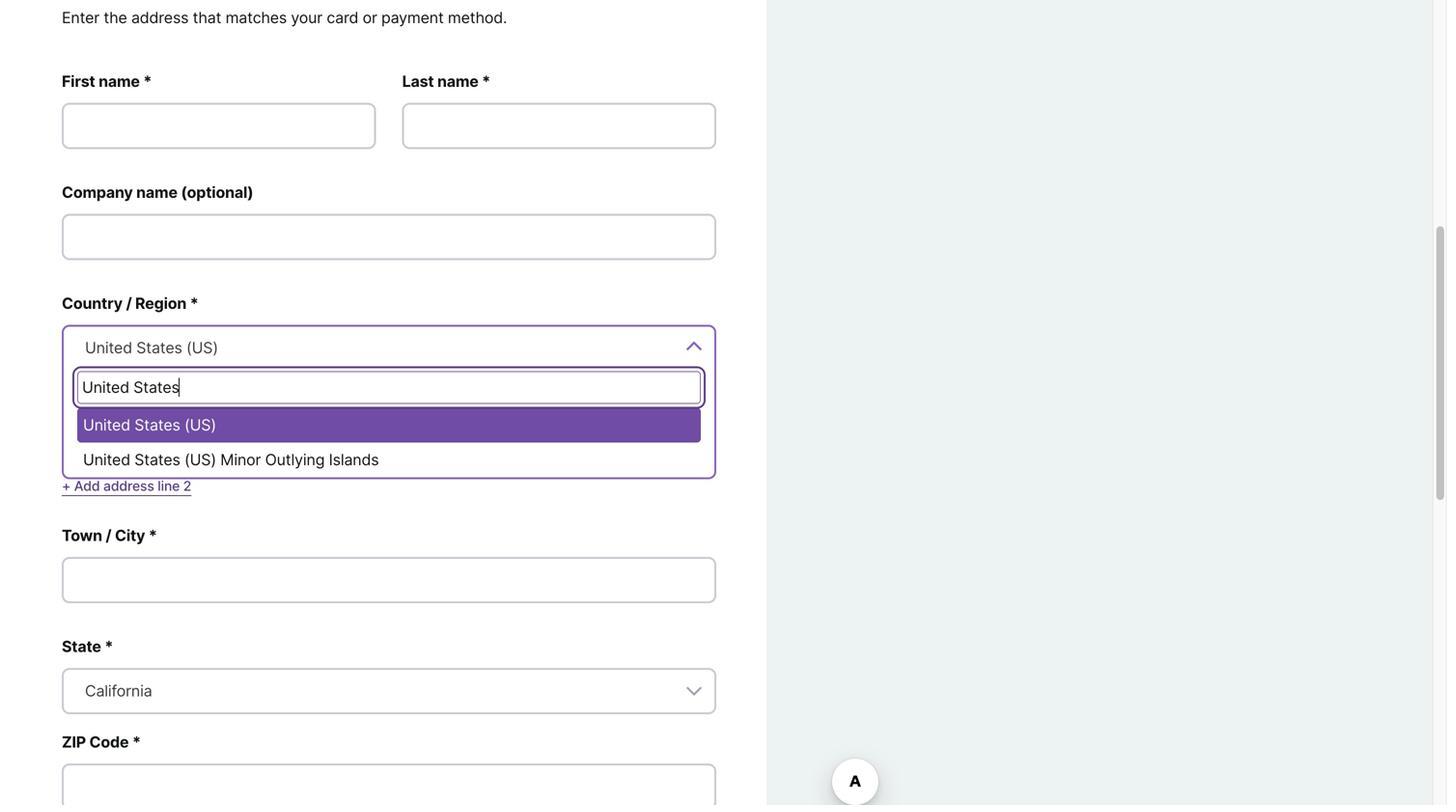 Task type: vqa. For each thing, say whether or not it's contained in the screenshot.


Task type: describe. For each thing, give the bounding box(es) containing it.
name for first
[[99, 72, 140, 91]]

zip
[[62, 733, 86, 752]]

united states (us) option
[[77, 408, 701, 443]]

street
[[62, 390, 107, 409]]

california
[[85, 682, 152, 701]]

payment
[[382, 8, 444, 27]]

code
[[89, 733, 129, 752]]

/ for region
[[126, 294, 132, 313]]

address for that
[[131, 8, 189, 27]]

address for line
[[103, 478, 154, 494]]

Country / Region field
[[62, 325, 717, 371]]

name for last
[[437, 72, 479, 91]]

(optional)
[[181, 183, 254, 202]]

your
[[291, 8, 323, 27]]

states for "united states (us)" option
[[135, 416, 180, 435]]

united for "united states (us) minor outlying islands" option
[[83, 451, 130, 469]]

name for company
[[136, 183, 178, 202]]

2
[[183, 478, 191, 494]]

(us) for "united states (us) minor outlying islands" option
[[184, 451, 216, 469]]

State field
[[62, 668, 717, 715]]

the
[[104, 8, 127, 27]]

united states (us) for united states (us) text field
[[85, 339, 218, 357]]

enter
[[62, 8, 100, 27]]

country
[[62, 294, 123, 313]]

last
[[402, 72, 434, 91]]

* down method.
[[482, 72, 491, 91]]

region
[[135, 294, 187, 313]]

last name *
[[402, 72, 491, 91]]

city
[[115, 526, 145, 545]]

(us) for "united states (us)" option
[[184, 416, 216, 435]]

company name (optional)
[[62, 183, 254, 202]]

+ add address line 2
[[62, 478, 191, 494]]

/ for city
[[106, 526, 112, 545]]

united states (us) minor outlying islands
[[83, 451, 379, 469]]

states for "united states (us) minor outlying islands" option
[[135, 451, 180, 469]]

* right first
[[143, 72, 152, 91]]

or
[[363, 8, 377, 27]]

+ add address line 2 button
[[62, 475, 191, 498]]

* up united states (us) minor outlying islands
[[174, 390, 183, 409]]

add
[[74, 478, 100, 494]]

town / city *
[[62, 526, 157, 545]]

United States (US) text field
[[77, 337, 701, 360]]



Task type: locate. For each thing, give the bounding box(es) containing it.
* right city
[[149, 526, 157, 545]]

2 vertical spatial states
[[135, 451, 180, 469]]

that
[[193, 8, 221, 27]]

0 horizontal spatial /
[[106, 526, 112, 545]]

states up line
[[135, 451, 180, 469]]

(us) down region
[[186, 339, 218, 357]]

united for "united states (us)" option
[[83, 416, 130, 435]]

0 vertical spatial (us)
[[186, 339, 218, 357]]

address inside button
[[103, 478, 154, 494]]

name right "company"
[[136, 183, 178, 202]]

+
[[62, 478, 71, 494]]

list box containing united states (us)
[[64, 408, 715, 478]]

zip code *
[[62, 733, 141, 752]]

2 vertical spatial (us)
[[184, 451, 216, 469]]

address right street
[[111, 390, 171, 409]]

0 vertical spatial united states (us)
[[85, 339, 218, 357]]

town
[[62, 526, 102, 545]]

California text field
[[77, 680, 701, 703]]

(us) up united states (us) minor outlying islands
[[184, 416, 216, 435]]

1 vertical spatial united
[[83, 416, 130, 435]]

(us) for united states (us) text field
[[186, 339, 218, 357]]

company
[[62, 183, 133, 202]]

* right region
[[190, 294, 199, 313]]

0 vertical spatial address
[[131, 8, 189, 27]]

states inside "united states (us)" option
[[135, 416, 180, 435]]

united up add
[[83, 451, 130, 469]]

method.
[[448, 8, 507, 27]]

list box
[[64, 408, 715, 478]]

1 vertical spatial states
[[135, 416, 180, 435]]

states down region
[[136, 339, 182, 357]]

name
[[99, 72, 140, 91], [437, 72, 479, 91], [136, 183, 178, 202]]

name right last
[[437, 72, 479, 91]]

/
[[126, 294, 132, 313], [106, 526, 112, 545]]

state
[[62, 637, 101, 656]]

1 vertical spatial (us)
[[184, 416, 216, 435]]

united for united states (us) text field
[[85, 339, 132, 357]]

states down street address *
[[135, 416, 180, 435]]

united states (us) down region
[[85, 339, 218, 357]]

united inside option
[[83, 416, 130, 435]]

1 vertical spatial united states (us)
[[83, 416, 216, 435]]

matches
[[226, 8, 287, 27]]

enter the address that matches your card or payment method.
[[62, 8, 507, 27]]

0 vertical spatial states
[[136, 339, 182, 357]]

united states (us) down street address *
[[83, 416, 216, 435]]

first name *
[[62, 72, 152, 91]]

states inside united states (us) text field
[[136, 339, 182, 357]]

united inside text field
[[85, 339, 132, 357]]

outlying
[[265, 451, 325, 469]]

first
[[62, 72, 95, 91]]

name right first
[[99, 72, 140, 91]]

1 vertical spatial /
[[106, 526, 112, 545]]

united states (us) minor outlying islands option
[[77, 443, 701, 478]]

united inside option
[[83, 451, 130, 469]]

* right code
[[132, 733, 141, 752]]

street address *
[[62, 390, 183, 409]]

/ left region
[[126, 294, 132, 313]]

minor
[[220, 451, 261, 469]]

* right the state
[[105, 637, 113, 656]]

united states (us) inside option
[[83, 416, 216, 435]]

None text field
[[62, 103, 376, 149], [62, 214, 717, 260], [62, 103, 376, 149], [62, 214, 717, 260]]

(us)
[[186, 339, 218, 357], [184, 416, 216, 435], [184, 451, 216, 469]]

/ left city
[[106, 526, 112, 545]]

states inside "united states (us) minor outlying islands" option
[[135, 451, 180, 469]]

(us) up 2
[[184, 451, 216, 469]]

united down 'country'
[[85, 339, 132, 357]]

0 vertical spatial united
[[85, 339, 132, 357]]

united down street address *
[[83, 416, 130, 435]]

united states (us)
[[85, 339, 218, 357], [83, 416, 216, 435]]

united states (us) for "united states (us)" option
[[83, 416, 216, 435]]

country / region *
[[62, 294, 199, 313]]

(us) inside text field
[[186, 339, 218, 357]]

2 vertical spatial united
[[83, 451, 130, 469]]

card
[[327, 8, 359, 27]]

states
[[136, 339, 182, 357], [135, 416, 180, 435], [135, 451, 180, 469]]

state *
[[62, 637, 113, 656]]

2 vertical spatial address
[[103, 478, 154, 494]]

0 vertical spatial /
[[126, 294, 132, 313]]

1 vertical spatial address
[[111, 390, 171, 409]]

states for united states (us) text field
[[136, 339, 182, 357]]

House number and street name text field
[[62, 421, 717, 467]]

united states (us) inside text field
[[85, 339, 218, 357]]

1 horizontal spatial /
[[126, 294, 132, 313]]

islands
[[329, 451, 379, 469]]

*
[[143, 72, 152, 91], [482, 72, 491, 91], [190, 294, 199, 313], [174, 390, 183, 409], [149, 526, 157, 545], [105, 637, 113, 656], [132, 733, 141, 752]]

(us) inside option
[[184, 416, 216, 435]]

united
[[85, 339, 132, 357], [83, 416, 130, 435], [83, 451, 130, 469]]

None text field
[[402, 103, 717, 149], [77, 371, 701, 404], [62, 557, 717, 604], [62, 764, 717, 805], [402, 103, 717, 149], [77, 371, 701, 404], [62, 557, 717, 604], [62, 764, 717, 805]]

line
[[158, 478, 180, 494]]

address left line
[[103, 478, 154, 494]]

address right the the
[[131, 8, 189, 27]]

address
[[131, 8, 189, 27], [111, 390, 171, 409], [103, 478, 154, 494]]

(us) inside option
[[184, 451, 216, 469]]



